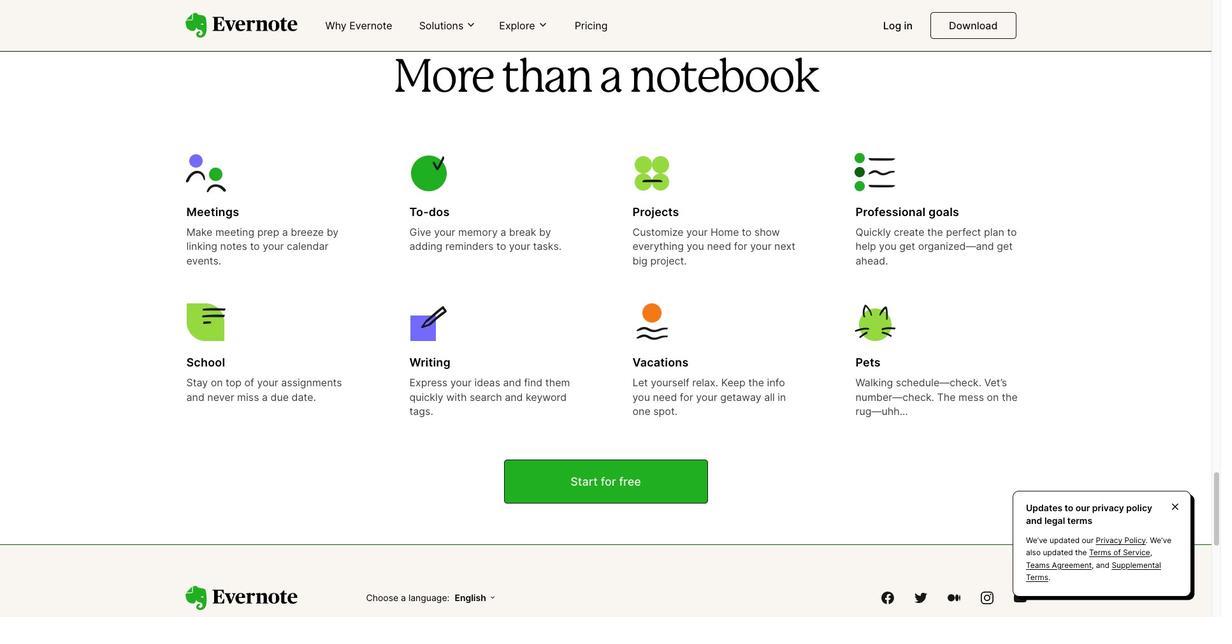 Task type: vqa. For each thing, say whether or not it's contained in the screenshot.
The
yes



Task type: describe. For each thing, give the bounding box(es) containing it.
teams agreement link
[[1027, 560, 1092, 570]]

our for privacy
[[1076, 503, 1091, 513]]

your inside the let yourself relax. keep the info you need for your getaway all in one spot.
[[697, 391, 718, 403]]

updates to our privacy policy and legal terms
[[1027, 503, 1153, 526]]

on inside walking schedule—check. vet's number—check. the mess on the rug—uhh...
[[987, 391, 1000, 403]]

supplemental terms link
[[1027, 560, 1162, 582]]

let
[[633, 376, 648, 389]]

ideas
[[475, 376, 501, 389]]

the inside walking schedule—check. vet's number—check. the mess on the rug—uhh...
[[1002, 391, 1018, 403]]

customize
[[633, 226, 684, 238]]

everything
[[633, 240, 684, 253]]

top
[[226, 376, 242, 389]]

project.
[[651, 254, 687, 267]]

more
[[393, 58, 494, 101]]

0 horizontal spatial for
[[601, 475, 616, 488]]

free
[[619, 475, 641, 488]]

to inside quickly create the perfect plan to help you get organized—and get ahead.
[[1008, 226, 1018, 238]]

terms inside terms of service , teams agreement , and
[[1090, 548, 1112, 558]]

ahead.
[[856, 254, 889, 267]]

1 we've from the left
[[1027, 536, 1048, 545]]

show
[[755, 226, 780, 238]]

tasks.
[[533, 240, 562, 253]]

number—check.
[[856, 391, 935, 403]]

log
[[884, 19, 902, 32]]

and left find
[[503, 376, 522, 389]]

of inside terms of service , teams agreement , and
[[1114, 548, 1122, 558]]

why evernote link
[[318, 14, 400, 38]]

break
[[509, 226, 537, 238]]

start for free
[[571, 475, 641, 488]]

a inside give your memory a break by adding reminders to your tasks.
[[501, 226, 507, 238]]

prep
[[257, 226, 279, 238]]

quickly
[[410, 391, 444, 403]]

vet's
[[985, 376, 1008, 389]]

meeting
[[215, 226, 255, 238]]

next
[[775, 240, 796, 253]]

you for projects
[[687, 240, 705, 253]]

adding
[[410, 240, 443, 253]]

terms inside supplemental terms
[[1027, 573, 1049, 582]]

your down dos
[[434, 226, 456, 238]]

school
[[187, 356, 225, 369]]

0 horizontal spatial ,
[[1092, 560, 1095, 570]]

give
[[410, 226, 431, 238]]

solutions
[[419, 19, 464, 32]]

choose a language:
[[366, 592, 450, 603]]

rug—uhh...
[[856, 405, 909, 418]]

agreement
[[1053, 560, 1092, 570]]

evernote
[[350, 19, 393, 32]]

need for projects
[[707, 240, 732, 253]]

privacy
[[1093, 503, 1125, 513]]

pets
[[856, 356, 881, 369]]

service
[[1124, 548, 1151, 558]]

to inside make meeting prep a breeze by linking notes to your calendar events.
[[250, 240, 260, 253]]

assignments
[[281, 376, 342, 389]]

find
[[524, 376, 543, 389]]

express your ideas and find them quickly with search and keyword tags.
[[410, 376, 570, 418]]

policy
[[1125, 536, 1147, 545]]

help
[[856, 240, 877, 253]]

. for .
[[1049, 573, 1051, 582]]

goals
[[929, 205, 960, 219]]

walking schedule—check. vet's number—check. the mess on the rug—uhh...
[[856, 376, 1018, 418]]

policy
[[1127, 503, 1153, 513]]

log in
[[884, 19, 913, 32]]

and inside terms of service , teams agreement , and
[[1097, 560, 1110, 570]]

reminders
[[446, 240, 494, 253]]

download
[[950, 19, 998, 32]]

writing icon image
[[408, 304, 449, 344]]

miss
[[237, 391, 259, 403]]

getaway
[[721, 391, 762, 403]]

breeze
[[291, 226, 324, 238]]

terms of service , teams agreement , and
[[1027, 548, 1153, 570]]

date.
[[292, 391, 316, 403]]

one
[[633, 405, 651, 418]]

language:
[[409, 592, 450, 603]]

notebook
[[629, 58, 819, 101]]

search
[[470, 391, 502, 403]]

terms
[[1068, 515, 1093, 526]]

to inside "updates to our privacy policy and legal terms"
[[1065, 503, 1074, 513]]

you for vacations
[[633, 391, 650, 403]]

events.
[[187, 254, 221, 267]]

stay
[[187, 376, 208, 389]]

professional goals
[[856, 205, 960, 219]]

linking
[[187, 240, 218, 253]]

plan
[[985, 226, 1005, 238]]

pets icon image
[[855, 304, 896, 344]]

perfect
[[947, 226, 982, 238]]

supplemental
[[1112, 560, 1162, 570]]

of inside stay on top of your assignments and never miss a due date.
[[245, 376, 254, 389]]

updates
[[1027, 503, 1063, 513]]

relax.
[[693, 376, 719, 389]]

the inside quickly create the perfect plan to help you get organized—and get ahead.
[[928, 226, 944, 238]]

writing
[[410, 356, 451, 369]]

choose
[[366, 592, 399, 603]]

more than a notebook
[[393, 58, 819, 101]]

vacations icon image
[[632, 304, 672, 344]]

projects
[[633, 205, 679, 219]]

we've updated our privacy policy
[[1027, 536, 1147, 545]]

organized—and
[[919, 240, 995, 253]]



Task type: locate. For each thing, give the bounding box(es) containing it.
and down stay
[[187, 391, 205, 403]]

2 horizontal spatial you
[[880, 240, 897, 253]]

1 horizontal spatial on
[[987, 391, 1000, 403]]

why
[[326, 19, 347, 32]]

by right breeze
[[327, 226, 339, 238]]

and down . we've also updated the
[[1097, 560, 1110, 570]]

updated down legal
[[1050, 536, 1080, 545]]

, up supplemental
[[1151, 548, 1153, 558]]

your down show
[[751, 240, 772, 253]]

to up terms
[[1065, 503, 1074, 513]]

need inside the let yourself relax. keep the info you need for your getaway all in one spot.
[[653, 391, 677, 403]]

in right 'log'
[[905, 19, 913, 32]]

terms of service link
[[1090, 548, 1151, 558]]

by for to-dos
[[540, 226, 551, 238]]

the
[[938, 391, 956, 403]]

we've
[[1027, 536, 1048, 545], [1151, 536, 1172, 545]]

and
[[503, 376, 522, 389], [187, 391, 205, 403], [505, 391, 523, 403], [1027, 515, 1043, 526], [1097, 560, 1110, 570]]

1 vertical spatial ,
[[1092, 560, 1095, 570]]

your down relax.
[[697, 391, 718, 403]]

our up terms
[[1076, 503, 1091, 513]]

2 we've from the left
[[1151, 536, 1172, 545]]

2 evernote logo image from the top
[[185, 586, 297, 611]]

1 horizontal spatial get
[[998, 240, 1013, 253]]

1 horizontal spatial .
[[1147, 536, 1149, 545]]

1 horizontal spatial by
[[540, 226, 551, 238]]

home
[[711, 226, 739, 238]]

for for projects
[[735, 240, 748, 253]]

professional
[[856, 205, 926, 219]]

1 get from the left
[[900, 240, 916, 253]]

0 vertical spatial in
[[905, 19, 913, 32]]

quickly create the perfect plan to help you get organized—and get ahead.
[[856, 226, 1018, 267]]

never
[[207, 391, 234, 403]]

0 horizontal spatial we've
[[1027, 536, 1048, 545]]

keyword
[[526, 391, 567, 403]]

let yourself relax. keep the info you need for your getaway all in one spot.
[[633, 376, 787, 418]]

make meeting prep a breeze by linking notes to your calendar events.
[[187, 226, 339, 267]]

privacy
[[1097, 536, 1123, 545]]

2 get from the left
[[998, 240, 1013, 253]]

1 horizontal spatial we've
[[1151, 536, 1172, 545]]

2 horizontal spatial for
[[735, 240, 748, 253]]

terms down teams
[[1027, 573, 1049, 582]]

0 vertical spatial terms
[[1090, 548, 1112, 558]]

schedule—check.
[[896, 376, 982, 389]]

get down plan
[[998, 240, 1013, 253]]

to right plan
[[1008, 226, 1018, 238]]

1 vertical spatial .
[[1049, 573, 1051, 582]]

the down vet's at the right bottom of page
[[1002, 391, 1018, 403]]

log in link
[[876, 14, 921, 38]]

meetings
[[187, 205, 239, 219]]

get down create
[[900, 240, 916, 253]]

explore
[[500, 19, 535, 32]]

you inside customize your home to show everything you need for your next big project.
[[687, 240, 705, 253]]

need up spot.
[[653, 391, 677, 403]]

we've inside . we've also updated the
[[1151, 536, 1172, 545]]

a down pricing link
[[600, 58, 621, 101]]

a left due
[[262, 391, 268, 403]]

we've up also
[[1027, 536, 1048, 545]]

memory
[[459, 226, 498, 238]]

the down we've updated our privacy policy
[[1076, 548, 1088, 558]]

2 by from the left
[[540, 226, 551, 238]]

updated
[[1050, 536, 1080, 545], [1044, 548, 1074, 558]]

big
[[633, 254, 648, 267]]

for
[[735, 240, 748, 253], [680, 391, 694, 403], [601, 475, 616, 488]]

need for vacations
[[653, 391, 677, 403]]

updated inside . we've also updated the
[[1044, 548, 1074, 558]]

your inside stay on top of your assignments and never miss a due date.
[[257, 376, 279, 389]]

the left info
[[749, 376, 765, 389]]

spot.
[[654, 405, 678, 418]]

for inside the let yourself relax. keep the info you need for your getaway all in one spot.
[[680, 391, 694, 403]]

for left free
[[601, 475, 616, 488]]

our for privacy
[[1083, 536, 1094, 545]]

customize your home to show everything you need for your next big project.
[[633, 226, 796, 267]]

by for meetings
[[327, 226, 339, 238]]

quickly
[[856, 226, 892, 238]]

the down goals
[[928, 226, 944, 238]]

the inside the let yourself relax. keep the info you need for your getaway all in one spot.
[[749, 376, 765, 389]]

for inside customize your home to show everything you need for your next big project.
[[735, 240, 748, 253]]

your inside make meeting prep a breeze by linking notes to your calendar events.
[[263, 240, 284, 253]]

0 vertical spatial of
[[245, 376, 254, 389]]

0 horizontal spatial you
[[633, 391, 650, 403]]

on up never
[[211, 376, 223, 389]]

1 evernote logo image from the top
[[185, 13, 297, 38]]

legal
[[1045, 515, 1066, 526]]

also
[[1027, 548, 1041, 558]]

info
[[768, 376, 785, 389]]

in inside the let yourself relax. keep the info you need for your getaway all in one spot.
[[778, 391, 787, 403]]

. inside . we've also updated the
[[1147, 536, 1149, 545]]

to inside customize your home to show everything you need for your next big project.
[[742, 226, 752, 238]]

1 horizontal spatial need
[[707, 240, 732, 253]]

0 horizontal spatial by
[[327, 226, 339, 238]]

terms
[[1090, 548, 1112, 558], [1027, 573, 1049, 582]]

the
[[928, 226, 944, 238], [749, 376, 765, 389], [1002, 391, 1018, 403], [1076, 548, 1088, 558]]

for down yourself
[[680, 391, 694, 403]]

1 vertical spatial of
[[1114, 548, 1122, 558]]

walking
[[856, 376, 894, 389]]

your up the with in the left of the page
[[451, 376, 472, 389]]

a left "break"
[[501, 226, 507, 238]]

pricing link
[[567, 14, 616, 38]]

and inside stay on top of your assignments and never miss a due date.
[[187, 391, 205, 403]]

tags.
[[410, 405, 434, 418]]

to down "prep"
[[250, 240, 260, 253]]

meetings icon image
[[185, 153, 226, 194]]

1 vertical spatial for
[[680, 391, 694, 403]]

by inside make meeting prep a breeze by linking notes to your calendar events.
[[327, 226, 339, 238]]

to left show
[[742, 226, 752, 238]]

on down vet's at the right bottom of page
[[987, 391, 1000, 403]]

your down "prep"
[[263, 240, 284, 253]]

2 vertical spatial for
[[601, 475, 616, 488]]

your up due
[[257, 376, 279, 389]]

need inside customize your home to show everything you need for your next big project.
[[707, 240, 732, 253]]

stay on top of your assignments and never miss a due date.
[[187, 376, 342, 403]]

in right all
[[778, 391, 787, 403]]

explore button
[[496, 18, 552, 33]]

1 horizontal spatial you
[[687, 240, 705, 253]]

your down "break"
[[509, 240, 531, 253]]

projects icon image
[[632, 153, 672, 194]]

0 vertical spatial need
[[707, 240, 732, 253]]

need
[[707, 240, 732, 253], [653, 391, 677, 403]]

english
[[455, 592, 486, 603]]

for down home on the right top of the page
[[735, 240, 748, 253]]

of down privacy policy "link"
[[1114, 548, 1122, 558]]

pricing
[[575, 19, 608, 32]]

1 horizontal spatial of
[[1114, 548, 1122, 558]]

by up 'tasks.' at left top
[[540, 226, 551, 238]]

evernote logo image
[[185, 13, 297, 38], [185, 586, 297, 611]]

download link
[[931, 12, 1017, 39]]

. up service
[[1147, 536, 1149, 545]]

1 vertical spatial need
[[653, 391, 677, 403]]

you inside the let yourself relax. keep the info you need for your getaway all in one spot.
[[633, 391, 650, 403]]

school icon image
[[185, 304, 226, 344]]

vacations
[[633, 356, 689, 369]]

our
[[1076, 503, 1091, 513], [1083, 536, 1094, 545]]

your inside the express your ideas and find them quickly with search and keyword tags.
[[451, 376, 472, 389]]

keep
[[722, 376, 746, 389]]

updated up teams agreement link
[[1044, 548, 1074, 558]]

by inside give your memory a break by adding reminders to your tasks.
[[540, 226, 551, 238]]

1 vertical spatial updated
[[1044, 548, 1074, 558]]

1 vertical spatial in
[[778, 391, 787, 403]]

on inside stay on top of your assignments and never miss a due date.
[[211, 376, 223, 389]]

0 vertical spatial ,
[[1151, 548, 1153, 558]]

get
[[900, 240, 916, 253], [998, 240, 1013, 253]]

0 horizontal spatial of
[[245, 376, 254, 389]]

you up one
[[633, 391, 650, 403]]

of up miss
[[245, 376, 254, 389]]

and down updates
[[1027, 515, 1043, 526]]

notes
[[220, 240, 247, 253]]

privacy policy link
[[1097, 536, 1147, 545]]

1 vertical spatial our
[[1083, 536, 1094, 545]]

1 horizontal spatial terms
[[1090, 548, 1112, 558]]

to inside give your memory a break by adding reminders to your tasks.
[[497, 240, 506, 253]]

1 horizontal spatial in
[[905, 19, 913, 32]]

make
[[187, 226, 213, 238]]

you inside quickly create the perfect plan to help you get organized—and get ahead.
[[880, 240, 897, 253]]

and inside "updates to our privacy policy and legal terms"
[[1027, 515, 1043, 526]]

to-dos
[[410, 205, 450, 219]]

need down home on the right top of the page
[[707, 240, 732, 253]]

your
[[434, 226, 456, 238], [687, 226, 708, 238], [263, 240, 284, 253], [509, 240, 531, 253], [751, 240, 772, 253], [257, 376, 279, 389], [451, 376, 472, 389], [697, 391, 718, 403]]

1 by from the left
[[327, 226, 339, 238]]

a right "choose" on the left bottom of the page
[[401, 592, 406, 603]]

them
[[546, 376, 570, 389]]

by
[[327, 226, 339, 238], [540, 226, 551, 238]]

a inside make meeting prep a breeze by linking notes to your calendar events.
[[282, 226, 288, 238]]

0 vertical spatial updated
[[1050, 536, 1080, 545]]

and right 'search'
[[505, 391, 523, 403]]

. down teams agreement link
[[1049, 573, 1051, 582]]

our up terms of service , teams agreement , and
[[1083, 536, 1094, 545]]

. for . we've also updated the
[[1147, 536, 1149, 545]]

0 vertical spatial on
[[211, 376, 223, 389]]

0 vertical spatial evernote logo image
[[185, 13, 297, 38]]

1 vertical spatial terms
[[1027, 573, 1049, 582]]

, down . we've also updated the
[[1092, 560, 1095, 570]]

of
[[245, 376, 254, 389], [1114, 548, 1122, 558]]

a right "prep"
[[282, 226, 288, 238]]

a
[[600, 58, 621, 101], [282, 226, 288, 238], [501, 226, 507, 238], [262, 391, 268, 403], [401, 592, 406, 603]]

1 horizontal spatial ,
[[1151, 548, 1153, 558]]

your left home on the right top of the page
[[687, 226, 708, 238]]

0 vertical spatial our
[[1076, 503, 1091, 513]]

you up project.
[[687, 240, 705, 253]]

0 vertical spatial .
[[1147, 536, 1149, 545]]

0 vertical spatial for
[[735, 240, 748, 253]]

the inside . we've also updated the
[[1076, 548, 1088, 558]]

0 horizontal spatial .
[[1049, 573, 1051, 582]]

1 vertical spatial evernote logo image
[[185, 586, 297, 611]]

terms down privacy
[[1090, 548, 1112, 558]]

create
[[894, 226, 925, 238]]

. we've also updated the
[[1027, 536, 1172, 558]]

start
[[571, 475, 598, 488]]

express
[[410, 376, 448, 389]]

calendar
[[287, 240, 329, 253]]

a inside stay on top of your assignments and never miss a due date.
[[262, 391, 268, 403]]

teams
[[1027, 560, 1050, 570]]

dos
[[429, 205, 450, 219]]

give your memory a break by adding reminders to your tasks.
[[410, 226, 562, 253]]

to down memory
[[497, 240, 506, 253]]

0 horizontal spatial terms
[[1027, 573, 1049, 582]]

0 horizontal spatial in
[[778, 391, 787, 403]]

0 horizontal spatial on
[[211, 376, 223, 389]]

1 vertical spatial on
[[987, 391, 1000, 403]]

for for vacations
[[680, 391, 694, 403]]

to-dos icon image
[[408, 153, 449, 194]]

our inside "updates to our privacy policy and legal terms"
[[1076, 503, 1091, 513]]

1 horizontal spatial for
[[680, 391, 694, 403]]

we've right policy
[[1151, 536, 1172, 545]]

with
[[447, 391, 467, 403]]

you down quickly on the top of the page
[[880, 240, 897, 253]]

all
[[765, 391, 775, 403]]

0 horizontal spatial get
[[900, 240, 916, 253]]

supplemental terms
[[1027, 560, 1162, 582]]

0 horizontal spatial need
[[653, 391, 677, 403]]

goals icon image
[[855, 153, 896, 194]]



